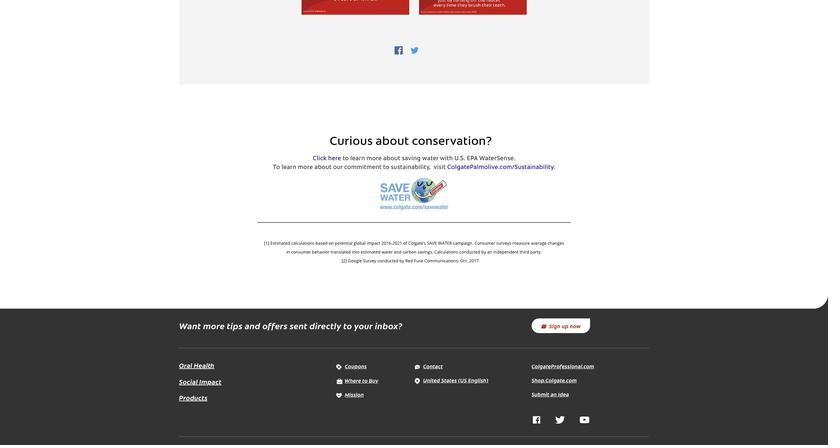 Task type: describe. For each thing, give the bounding box(es) containing it.
fuse
[[414, 258, 423, 264]]

1 vertical spatial more
[[298, 165, 313, 171]]

curious
[[330, 136, 373, 148]]

contact link
[[414, 363, 443, 370]]

.
[[554, 165, 555, 171]]

and inside [1] estimated calculations based on potential global impact 2016-2021 of colgate's save water campaign. consumer surveys measure average changes in consumer behavior translated into estimated water and carbon savings. calculations conducted by an independent third party. [2] google survey conducted by red fuse communications, oct. 2017.
[[394, 249, 402, 255]]

water
[[438, 240, 452, 246]]

products
[[179, 394, 208, 402]]

2021
[[393, 240, 402, 246]]

1 vertical spatial and
[[245, 320, 260, 332]]

independent
[[493, 249, 519, 255]]

now
[[570, 323, 581, 330]]

save
[[427, 240, 437, 246]]

watersense.
[[479, 156, 516, 162]]

united
[[423, 377, 440, 384]]

to right commitment
[[383, 165, 390, 171]]

social
[[179, 377, 198, 386]]

our
[[333, 165, 343, 171]]

changes
[[548, 240, 564, 246]]

[2]
[[342, 258, 347, 264]]

2016-
[[382, 240, 393, 246]]

colgateprofessional.com
[[532, 363, 595, 370]]

impact
[[199, 377, 222, 386]]

coupons
[[345, 363, 367, 370]]

where to buy link
[[336, 377, 379, 384]]

consumer
[[475, 240, 495, 246]]

2 horizontal spatial more
[[367, 156, 382, 162]]

directly
[[310, 320, 341, 332]]

english)
[[468, 377, 489, 384]]

third
[[520, 249, 529, 255]]

based
[[316, 240, 328, 246]]

mission
[[345, 391, 364, 398]]

sent
[[290, 320, 308, 332]]

products link
[[179, 393, 208, 403]]

behavior
[[312, 249, 330, 255]]

where to buy
[[345, 377, 379, 384]]

into
[[352, 249, 360, 255]]

translated
[[331, 249, 351, 255]]

facebook image
[[395, 46, 403, 55]]

survey
[[363, 258, 377, 264]]

1 vertical spatial about
[[383, 156, 401, 162]]

average
[[531, 240, 547, 246]]

oral health
[[179, 361, 214, 370]]

buy
[[369, 377, 379, 384]]

1 horizontal spatial by
[[482, 249, 486, 255]]

an inside [1] estimated calculations based on potential global impact 2016-2021 of colgate's save water campaign. consumer surveys measure average changes in consumer behavior translated into estimated water and carbon savings. calculations conducted by an independent third party. [2] google survey conducted by red fuse communications, oct. 2017.
[[487, 249, 492, 255]]

with
[[440, 156, 453, 162]]

1 horizontal spatial learn
[[350, 156, 365, 162]]

estimated
[[270, 240, 290, 246]]

oral
[[179, 361, 192, 370]]

conservation?
[[412, 136, 492, 148]]

sign
[[549, 323, 561, 330]]

u.s.
[[455, 156, 466, 162]]

2017.
[[469, 258, 480, 264]]

twitter image
[[555, 416, 565, 424]]

want more tips and offers sent directly to your inbox?
[[179, 320, 403, 332]]

where
[[345, 377, 361, 384]]

idea
[[558, 391, 569, 398]]

communications,
[[424, 258, 459, 264]]

youtube image
[[580, 416, 590, 424]]

epa
[[467, 156, 478, 162]]

2 vertical spatial about
[[315, 165, 332, 171]]

in
[[286, 249, 290, 255]]

mission link
[[336, 391, 364, 398]]

0 horizontal spatial more
[[203, 320, 225, 332]]

coupons link
[[336, 363, 367, 370]]

submit an idea link
[[532, 391, 569, 398]]

save water logo image
[[380, 178, 448, 210]]

health
[[194, 361, 214, 370]]

saving
[[402, 156, 421, 162]]

click
[[313, 156, 327, 162]]

on
[[329, 240, 334, 246]]

(us
[[458, 377, 467, 384]]

submit an idea
[[532, 391, 569, 398]]

0 horizontal spatial conducted
[[378, 258, 399, 264]]



Task type: vqa. For each thing, say whether or not it's contained in the screenshot.
carbon
yes



Task type: locate. For each thing, give the bounding box(es) containing it.
0 horizontal spatial learn
[[282, 165, 296, 171]]

1 horizontal spatial conducted
[[460, 249, 480, 255]]

twitter image
[[411, 46, 419, 55]]

1 vertical spatial an
[[551, 391, 557, 398]]

water
[[422, 156, 439, 162], [382, 249, 393, 255]]

inbox?
[[375, 320, 403, 332]]

oct.
[[460, 258, 468, 264]]

offers
[[263, 320, 288, 332]]

curious about conservation?
[[330, 136, 492, 148]]

surveys
[[496, 240, 512, 246]]

sign up now
[[549, 323, 581, 330]]

about down click
[[315, 165, 332, 171]]

calculations
[[435, 249, 458, 255]]

more
[[367, 156, 382, 162], [298, 165, 313, 171], [203, 320, 225, 332]]

conducted down 2016-
[[378, 258, 399, 264]]

potential
[[335, 240, 353, 246]]

0 vertical spatial and
[[394, 249, 402, 255]]

here
[[328, 156, 341, 162]]

rounded corner image
[[814, 295, 828, 309]]

water down 2016-
[[382, 249, 393, 255]]

calculations
[[291, 240, 315, 246]]

red
[[405, 258, 413, 264]]

and
[[394, 249, 402, 255], [245, 320, 260, 332]]

by
[[482, 249, 486, 255], [400, 258, 404, 264]]

a water logo showing a picture of a family, a family of four image
[[419, 0, 527, 15]]

global
[[354, 240, 366, 246]]

about left "saving"
[[383, 156, 401, 162]]

an
[[487, 249, 492, 255], [551, 391, 557, 398]]

to right here
[[343, 156, 349, 162]]

up
[[562, 323, 569, 330]]

social impact link
[[179, 377, 222, 387]]

learn
[[350, 156, 365, 162], [282, 165, 296, 171]]

to
[[343, 156, 349, 162], [383, 165, 390, 171], [344, 320, 352, 332], [362, 377, 368, 384]]

0 vertical spatial learn
[[350, 156, 365, 162]]

more left tips on the bottom of the page
[[203, 320, 225, 332]]

commitment
[[344, 165, 382, 171]]

1 vertical spatial water
[[382, 249, 393, 255]]

water inside 'click here to learn more about saving water with u.s. epa watersense. to learn more about our commitment to sustainability,  visit colgatepalmolive.com/sustainability .'
[[422, 156, 439, 162]]

colgatepalmolive.com/sustainability
[[447, 165, 554, 171]]

measure
[[513, 240, 530, 246]]

party.
[[531, 249, 542, 255]]

more down click
[[298, 165, 313, 171]]

more up commitment
[[367, 156, 382, 162]]

united states (us english)
[[423, 377, 489, 384]]

your
[[354, 320, 373, 332]]

facebook image
[[533, 416, 541, 424]]

0 horizontal spatial and
[[245, 320, 260, 332]]

states
[[441, 377, 457, 384]]

conducted up 2017.
[[460, 249, 480, 255]]

0 vertical spatial by
[[482, 249, 486, 255]]

estimated
[[361, 249, 381, 255]]

[1]
[[264, 240, 269, 246]]

savings.
[[418, 249, 433, 255]]

0 vertical spatial conducted
[[460, 249, 480, 255]]

0 horizontal spatial by
[[400, 258, 404, 264]]

social impact
[[179, 377, 222, 386]]

0 vertical spatial about
[[376, 136, 409, 148]]

learn right to
[[282, 165, 296, 171]]

shop.colgate.com link
[[532, 377, 577, 384]]

0 vertical spatial an
[[487, 249, 492, 255]]

learn up commitment
[[350, 156, 365, 162]]

2 vertical spatial more
[[203, 320, 225, 332]]

and right tips on the bottom of the page
[[245, 320, 260, 332]]

to left your
[[344, 320, 352, 332]]

about
[[376, 136, 409, 148], [383, 156, 401, 162], [315, 165, 332, 171]]

[1] estimated calculations based on potential global impact 2016-2021 of colgate's save water campaign. consumer surveys measure average changes in consumer behavior translated into estimated water and carbon savings. calculations conducted by an independent third party. [2] google survey conducted by red fuse communications, oct. 2017.
[[264, 240, 564, 264]]

click here link
[[313, 156, 341, 162]]

1 vertical spatial learn
[[282, 165, 296, 171]]

0 vertical spatial more
[[367, 156, 382, 162]]

by left red
[[400, 258, 404, 264]]

submit
[[532, 391, 550, 398]]

1 horizontal spatial and
[[394, 249, 402, 255]]

to left buy
[[362, 377, 368, 384]]

colgatepalmolive.com/sustainability link
[[447, 165, 554, 171]]

an left idea at right
[[551, 391, 557, 398]]

shop.colgate.com
[[532, 377, 577, 384]]

1 vertical spatial by
[[400, 258, 404, 264]]

sign up now link
[[532, 319, 590, 334]]

consumer
[[291, 249, 311, 255]]

campaign.
[[453, 240, 474, 246]]

tips
[[227, 320, 243, 332]]

by down consumer
[[482, 249, 486, 255]]

and down 2021
[[394, 249, 402, 255]]

an down consumer
[[487, 249, 492, 255]]

to
[[273, 165, 280, 171]]

water inside [1] estimated calculations based on potential global impact 2016-2021 of colgate's save water campaign. consumer surveys measure average changes in consumer behavior translated into estimated water and carbon savings. calculations conducted by an independent third party. [2] google survey conducted by red fuse communications, oct. 2017.
[[382, 249, 393, 255]]

oral health link
[[179, 361, 214, 370]]

colgateprofessional.com link
[[532, 363, 595, 370]]

1 horizontal spatial an
[[551, 391, 557, 398]]

1 horizontal spatial more
[[298, 165, 313, 171]]

water left with
[[422, 156, 439, 162]]

impact
[[367, 240, 380, 246]]

carbon
[[403, 249, 417, 255]]

0 horizontal spatial water
[[382, 249, 393, 255]]

click here to learn more about saving water with u.s. epa watersense. to learn more about our commitment to sustainability,  visit colgatepalmolive.com/sustainability .
[[273, 156, 555, 171]]

0 horizontal spatial an
[[487, 249, 492, 255]]

1 vertical spatial conducted
[[378, 258, 399, 264]]

faucet with water droplet showing cups of water inside it image
[[302, 0, 409, 15]]

colgate's
[[409, 240, 426, 246]]

0 vertical spatial water
[[422, 156, 439, 162]]

sustainability,
[[391, 165, 431, 171]]

contact
[[423, 363, 443, 370]]

of
[[403, 240, 407, 246]]

about up "saving"
[[376, 136, 409, 148]]

1 horizontal spatial water
[[422, 156, 439, 162]]

google
[[348, 258, 362, 264]]

want
[[179, 320, 201, 332]]



